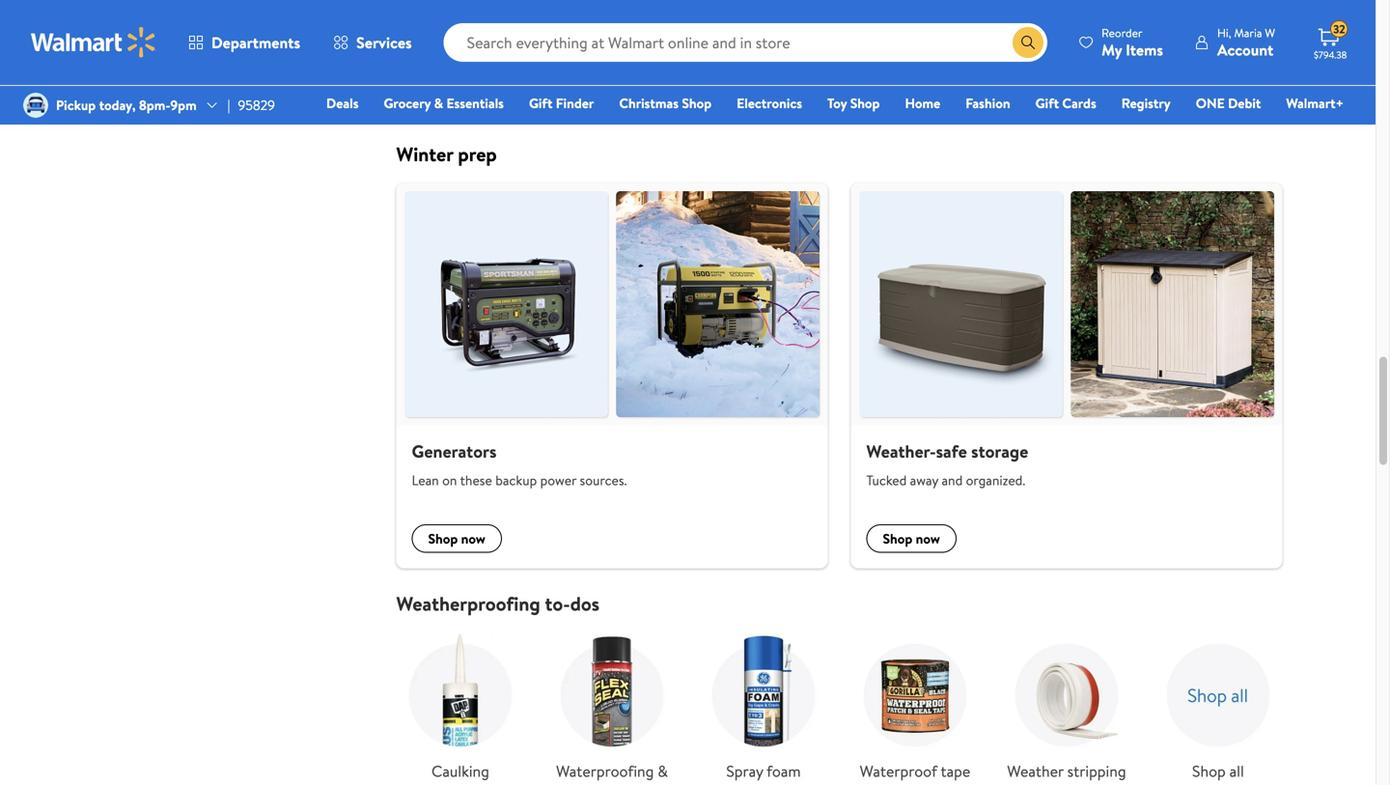 Task type: locate. For each thing, give the bounding box(es) containing it.
& inside waterproofing & sealers
[[658, 760, 668, 782]]

hi, maria w account
[[1218, 25, 1276, 60]]

winter prep
[[396, 141, 497, 168]]

caulking link
[[396, 631, 525, 783]]

deals
[[326, 94, 359, 113]]

power
[[540, 471, 577, 490]]

all
[[1230, 760, 1245, 782]]

0 horizontal spatial gift
[[529, 94, 553, 113]]

my
[[1102, 39, 1122, 60]]

sealers
[[589, 784, 635, 785]]

list containing caulking
[[385, 616, 1295, 785]]

0 horizontal spatial product group
[[548, 0, 669, 132]]

fashion
[[966, 94, 1011, 113]]

2 list from the top
[[385, 616, 1295, 785]]

0 horizontal spatial &
[[434, 94, 443, 113]]

2-day shipping up toy shop link
[[847, 15, 919, 32]]

1 list from the top
[[385, 183, 1295, 568]]

organized.
[[966, 471, 1026, 490]]

shop inside shop all weatherproofing
[[1193, 760, 1226, 782]]

now down these
[[461, 529, 486, 548]]

one debit link
[[1188, 93, 1270, 113]]

2 shipping from the left
[[878, 15, 919, 32]]

shipping left "hi,"
[[1173, 15, 1215, 32]]

day right 3+
[[420, 15, 437, 32]]

shop down on
[[428, 529, 458, 548]]

pickup today, 8pm-9pm
[[56, 96, 197, 114]]

1 gift from the left
[[529, 94, 553, 113]]

 image
[[23, 93, 48, 118]]

0 horizontal spatial 2-
[[847, 15, 858, 32]]

1 vertical spatial &
[[658, 760, 668, 782]]

1 horizontal spatial 2-
[[995, 15, 1006, 32]]

3 2- from the left
[[1143, 15, 1153, 32]]

weatherproofing
[[396, 590, 541, 617]]

1 day from the left
[[420, 15, 437, 32]]

0 horizontal spatial 2-day shipping
[[847, 15, 919, 32]]

one debit
[[1196, 94, 1262, 113]]

cards
[[1063, 94, 1097, 113]]

0 horizontal spatial now
[[461, 529, 486, 548]]

day up search icon
[[1006, 15, 1023, 32]]

| 95829
[[228, 96, 275, 114]]

2 horizontal spatial 2-day shipping
[[1143, 15, 1215, 32]]

services
[[356, 32, 412, 53]]

1 vertical spatial list
[[385, 616, 1295, 785]]

spray foam
[[727, 760, 801, 782]]

shop now down the away
[[883, 529, 940, 548]]

2-
[[847, 15, 858, 32], [995, 15, 1006, 32], [1143, 15, 1153, 32]]

gift left finder
[[529, 94, 553, 113]]

shop now for lean
[[428, 529, 486, 548]]

tucked
[[867, 471, 907, 490]]

day up items
[[1153, 15, 1171, 32]]

0 horizontal spatial shop now
[[428, 529, 486, 548]]

shipping
[[440, 15, 482, 32], [878, 15, 919, 32], [1026, 15, 1067, 32], [1173, 15, 1215, 32]]

32
[[1334, 21, 1346, 37]]

247
[[758, 33, 776, 49]]

weatherproofing to-dos
[[396, 590, 600, 617]]

95829
[[238, 96, 275, 114]]

w
[[1265, 25, 1276, 41]]

1 horizontal spatial now
[[916, 529, 940, 548]]

& right grocery
[[434, 94, 443, 113]]

2 2-day shipping from the left
[[995, 15, 1067, 32]]

now down the away
[[916, 529, 940, 548]]

on
[[442, 471, 457, 490]]

& right waterproofing
[[658, 760, 668, 782]]

to-
[[545, 590, 570, 617]]

2 now from the left
[[916, 529, 940, 548]]

shipping right 3+
[[440, 15, 482, 32]]

2 product group from the left
[[696, 0, 817, 153]]

now
[[461, 529, 486, 548], [916, 529, 940, 548]]

maria
[[1235, 25, 1263, 41]]

shipping up search icon
[[1026, 15, 1067, 32]]

christmas shop
[[619, 94, 712, 113]]

2-day shipping up items
[[1143, 15, 1215, 32]]

storage
[[972, 439, 1029, 463]]

2- up items
[[1143, 15, 1153, 32]]

debit
[[1229, 94, 1262, 113]]

shop down tucked
[[883, 529, 913, 548]]

2-day shipping
[[847, 15, 919, 32], [995, 15, 1067, 32], [1143, 15, 1215, 32]]

tape
[[941, 760, 971, 782]]

1 horizontal spatial 2-day shipping
[[995, 15, 1067, 32]]

christmas shop link
[[611, 93, 721, 113]]

shop up the weatherproofing
[[1193, 760, 1226, 782]]

1 product group from the left
[[548, 0, 669, 132]]

deals link
[[318, 93, 367, 113]]

1 now from the left
[[461, 529, 486, 548]]

shop inside the weather-safe storage list item
[[883, 529, 913, 548]]

now inside the weather-safe storage list item
[[916, 529, 940, 548]]

list
[[385, 183, 1295, 568], [385, 616, 1295, 785]]

shop now down on
[[428, 529, 486, 548]]

shipping up home link
[[878, 15, 919, 32]]

shop now inside generators list item
[[428, 529, 486, 548]]

1 horizontal spatial &
[[658, 760, 668, 782]]

gift cards link
[[1027, 93, 1106, 113]]

Walmart Site-Wide search field
[[444, 23, 1048, 62]]

2 gift from the left
[[1036, 94, 1059, 113]]

walmart+ link
[[1278, 93, 1353, 113]]

list containing generators
[[385, 183, 1295, 568]]

0 vertical spatial list
[[385, 183, 1295, 568]]

now inside generators list item
[[461, 529, 486, 548]]

& for waterproofing
[[658, 760, 668, 782]]

shop right the toy
[[851, 94, 880, 113]]

2 shop now from the left
[[883, 529, 940, 548]]

1 shop now from the left
[[428, 529, 486, 548]]

day up toy shop
[[858, 15, 875, 32]]

1 horizontal spatial product group
[[696, 0, 817, 153]]

weather stripping
[[1008, 760, 1127, 782]]

pickup
[[56, 96, 96, 114]]

weather-safe storage list item
[[840, 183, 1295, 568]]

shop all weatherproofing link
[[1155, 631, 1283, 785]]

1 horizontal spatial shop now
[[883, 529, 940, 548]]

shop now inside the weather-safe storage list item
[[883, 529, 940, 548]]

shop all weatherproofing
[[1163, 760, 1275, 785]]

dos
[[570, 590, 600, 617]]

|
[[228, 96, 230, 114]]

waterproof tape
[[860, 760, 971, 782]]

2- up toy shop link
[[847, 15, 858, 32]]

reorder my items
[[1102, 25, 1164, 60]]

search icon image
[[1021, 35, 1036, 50]]

backup
[[496, 471, 537, 490]]

shop now
[[428, 529, 486, 548], [883, 529, 940, 548]]

gift
[[529, 94, 553, 113], [1036, 94, 1059, 113]]

1 horizontal spatial gift
[[1036, 94, 1059, 113]]

2- up 'fashion' link
[[995, 15, 1006, 32]]

0 vertical spatial &
[[434, 94, 443, 113]]

home link
[[897, 93, 950, 113]]

lean
[[412, 471, 439, 490]]

2 horizontal spatial 2-
[[1143, 15, 1153, 32]]

product group
[[548, 0, 669, 132], [696, 0, 817, 153]]

2-day shipping up search icon
[[995, 15, 1067, 32]]

4 day from the left
[[1153, 15, 1171, 32]]

day
[[420, 15, 437, 32], [858, 15, 875, 32], [1006, 15, 1023, 32], [1153, 15, 1171, 32]]

departments button
[[172, 19, 317, 66]]

gift left cards
[[1036, 94, 1059, 113]]



Task type: vqa. For each thing, say whether or not it's contained in the screenshot.
may
no



Task type: describe. For each thing, give the bounding box(es) containing it.
services button
[[317, 19, 428, 66]]

& for grocery
[[434, 94, 443, 113]]

gift for gift finder
[[529, 94, 553, 113]]

sources.
[[580, 471, 627, 490]]

prep
[[458, 141, 497, 168]]

grocery & essentials link
[[375, 93, 513, 113]]

stripping
[[1068, 760, 1127, 782]]

waterproofing
[[556, 760, 654, 782]]

spray foam link
[[700, 631, 828, 783]]

product group containing 247
[[696, 0, 817, 153]]

grocery
[[384, 94, 431, 113]]

2 day from the left
[[858, 15, 875, 32]]

gift finder link
[[520, 93, 603, 113]]

reorder
[[1102, 25, 1143, 41]]

account
[[1218, 39, 1274, 60]]

toy shop link
[[819, 93, 889, 113]]

47
[[610, 33, 622, 49]]

electronics link
[[728, 93, 811, 113]]

foam
[[767, 760, 801, 782]]

walmart image
[[31, 27, 156, 58]]

list for winter prep
[[385, 183, 1295, 568]]

safe
[[936, 439, 968, 463]]

shop right the christmas
[[682, 94, 712, 113]]

one
[[1196, 94, 1225, 113]]

electronics
[[737, 94, 803, 113]]

waterproofing & sealers
[[556, 760, 668, 785]]

generators lean on these backup power sources.
[[412, 439, 627, 490]]

gift for gift cards
[[1036, 94, 1059, 113]]

waterproofing & sealers link
[[548, 631, 676, 785]]

hi,
[[1218, 25, 1232, 41]]

gift finder
[[529, 94, 594, 113]]

weather-
[[867, 439, 936, 463]]

2 2- from the left
[[995, 15, 1006, 32]]

1 2- from the left
[[847, 15, 858, 32]]

spray
[[727, 760, 764, 782]]

3 day from the left
[[1006, 15, 1023, 32]]

away
[[910, 471, 939, 490]]

9pm
[[170, 96, 197, 114]]

essentials
[[447, 94, 504, 113]]

and
[[942, 471, 963, 490]]

waterproof tape link
[[851, 631, 980, 783]]

registry
[[1122, 94, 1171, 113]]

waterproof
[[860, 760, 938, 782]]

8pm-
[[139, 96, 170, 114]]

departments
[[212, 32, 300, 53]]

these
[[460, 471, 492, 490]]

now for safe
[[916, 529, 940, 548]]

list for weatherproofing to-dos
[[385, 616, 1295, 785]]

4 shipping from the left
[[1173, 15, 1215, 32]]

toy shop
[[828, 94, 880, 113]]

registry link
[[1113, 93, 1180, 113]]

3 2-day shipping from the left
[[1143, 15, 1215, 32]]

1 2-day shipping from the left
[[847, 15, 919, 32]]

now for lean
[[461, 529, 486, 548]]

weatherproofing
[[1163, 784, 1275, 785]]

toy
[[828, 94, 847, 113]]

1 shipping from the left
[[440, 15, 482, 32]]

items
[[1126, 39, 1164, 60]]

generators
[[412, 439, 497, 463]]

weather-safe storage tucked away and organized.
[[867, 439, 1029, 490]]

product group containing 47
[[548, 0, 669, 132]]

finder
[[556, 94, 594, 113]]

today,
[[99, 96, 136, 114]]

Search search field
[[444, 23, 1048, 62]]

generators list item
[[385, 183, 840, 568]]

weather
[[1008, 760, 1064, 782]]

weather stripping link
[[1003, 631, 1131, 783]]

3+
[[404, 15, 417, 32]]

christmas
[[619, 94, 679, 113]]

$794.38
[[1314, 48, 1347, 61]]

shop inside generators list item
[[428, 529, 458, 548]]

grocery & essentials
[[384, 94, 504, 113]]

gift cards
[[1036, 94, 1097, 113]]

fashion link
[[957, 93, 1019, 113]]

home
[[905, 94, 941, 113]]

3 shipping from the left
[[1026, 15, 1067, 32]]

caulking
[[432, 760, 490, 782]]

3+ day shipping
[[404, 15, 482, 32]]

walmart+
[[1287, 94, 1344, 113]]

shop now for safe
[[883, 529, 940, 548]]



